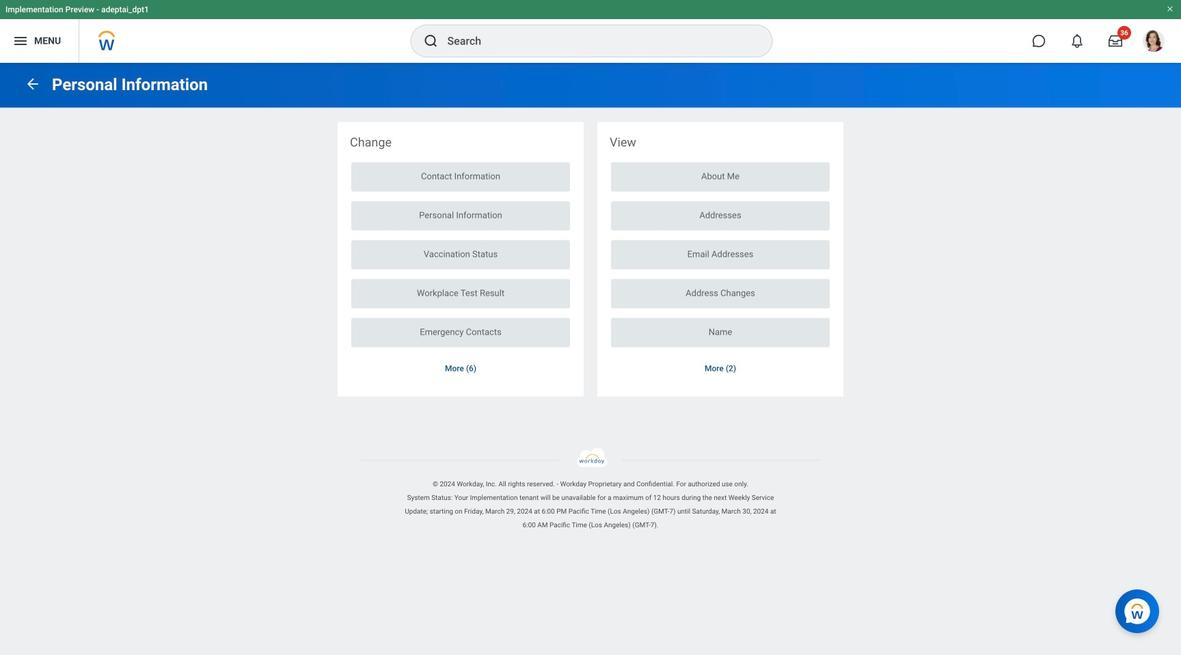 Task type: describe. For each thing, give the bounding box(es) containing it.
profile logan mcneil image
[[1143, 30, 1165, 55]]

Search Workday  search field
[[448, 26, 744, 56]]

justify image
[[12, 33, 29, 49]]

notifications large image
[[1071, 34, 1084, 48]]



Task type: locate. For each thing, give the bounding box(es) containing it.
close environment banner image
[[1166, 5, 1175, 13]]

previous page image
[[25, 76, 41, 92]]

main content
[[0, 63, 1181, 426]]

footer
[[0, 448, 1181, 532]]

search image
[[423, 33, 439, 49]]

banner
[[0, 0, 1181, 63]]

inbox large image
[[1109, 34, 1123, 48]]



Task type: vqa. For each thing, say whether or not it's contained in the screenshot.
status
no



